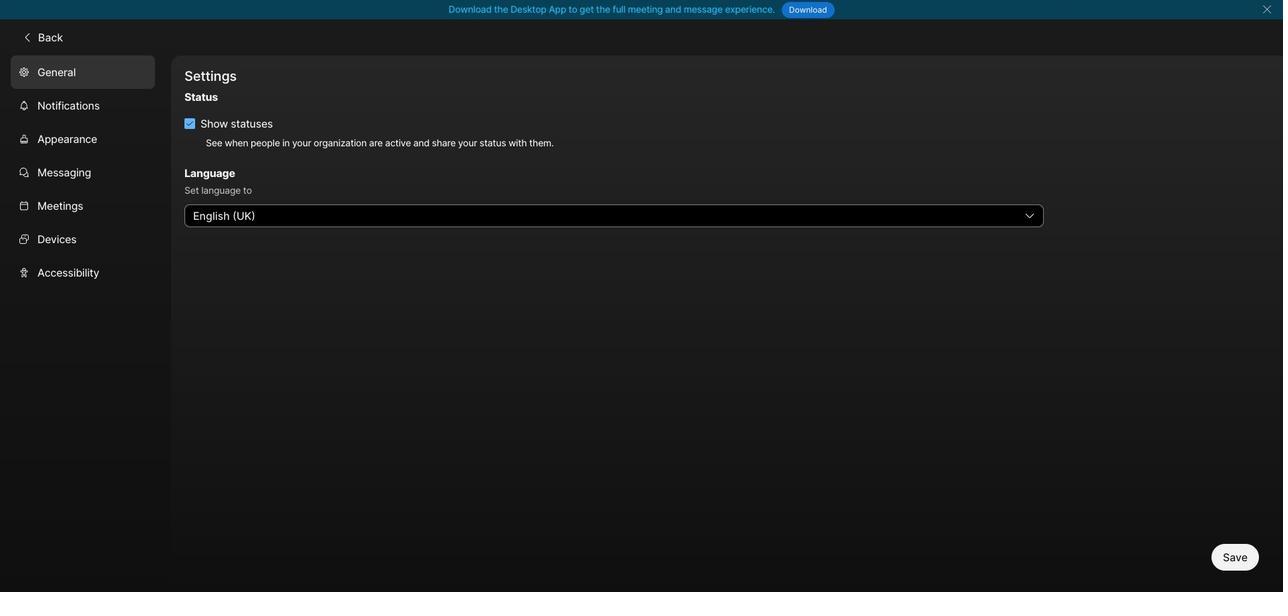 Task type: describe. For each thing, give the bounding box(es) containing it.
devices tab
[[11, 222, 155, 256]]

meetings tab
[[11, 189, 155, 222]]

settings navigation
[[0, 55, 171, 592]]

cancel_16 image
[[1262, 4, 1272, 15]]

general tab
[[11, 55, 155, 89]]



Task type: vqa. For each thing, say whether or not it's contained in the screenshot.
Messaging tab
yes



Task type: locate. For each thing, give the bounding box(es) containing it.
messaging tab
[[11, 155, 155, 189]]

notifications tab
[[11, 89, 155, 122]]

appearance tab
[[11, 122, 155, 155]]

accessibility tab
[[11, 256, 155, 289]]



